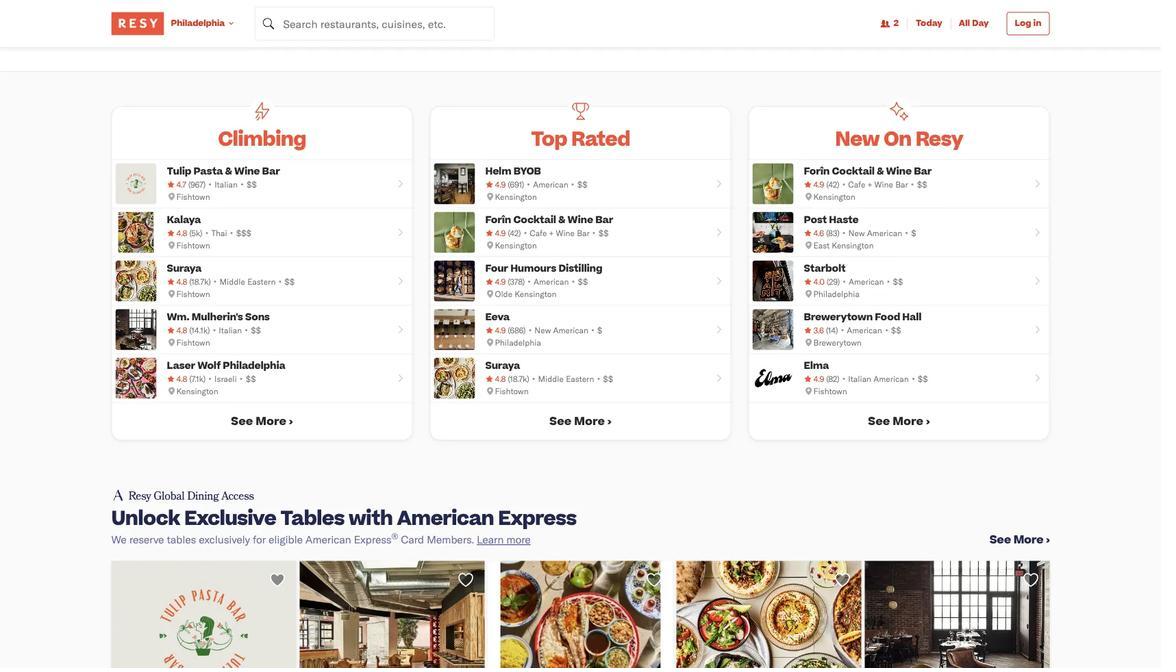 Task type: describe. For each thing, give the bounding box(es) containing it.
& for climbing
[[225, 165, 232, 179]]

starbolt link
[[804, 262, 850, 276]]

middle for leftmost suraya link (18.7k) reviews element
[[220, 277, 245, 287]]

$$ for forîn cocktail & wine bar link for 42 reviews element to the bottom
[[599, 228, 609, 238]]

with
[[349, 505, 393, 534]]

restaurants.
[[950, 10, 1015, 24]]

see more › button for climbing
[[112, 403, 412, 441]]

see for climbing
[[231, 414, 253, 430]]

(378)
[[508, 277, 525, 287]]

new on resy button
[[832, 99, 967, 154]]

reserve
[[129, 533, 164, 546]]

today button
[[908, 10, 951, 37]]

italian american
[[849, 374, 909, 384]]

new american for post haste
[[849, 228, 903, 238]]

wine for 'tulip pasta & wine bar' link
[[234, 165, 260, 179]]

day
[[973, 17, 989, 29]]

tulip
[[167, 165, 191, 179]]

there
[[210, 23, 240, 37]]

food
[[876, 311, 901, 325]]

resy inside philadelphia's newest restaurant openings, now on resy
[[443, 23, 467, 37]]

learn inside "unlock exclusive tables with american express we reserve tables exclusively for eligible american express ® card members. learn more"
[[477, 533, 504, 546]]

$$ for elma link
[[918, 374, 928, 384]]

1 to from the left
[[136, 10, 147, 24]]

the
[[139, 23, 156, 37]]

(18.7k) reviews element for the rightmost suraya link
[[508, 374, 530, 385]]

american up add lmno to favorites option
[[397, 505, 494, 534]]

4.7 out of 5 stars image
[[167, 179, 186, 191]]

0 horizontal spatial express
[[354, 533, 392, 546]]

(18.7k) reviews element for leftmost suraya link
[[189, 276, 211, 288]]

american right (686)
[[553, 326, 589, 336]]

log in
[[1015, 17, 1042, 29]]

philadelphia button
[[171, 0, 255, 47]]

into
[[169, 10, 189, 24]]

learn inside earn up to $250 back at restaurants. learn more.
[[829, 23, 858, 37]]

brewerytown food hall link
[[804, 311, 926, 325]]

fishtown for (18.7k) reviews element corresponding to the rightmost suraya link
[[495, 387, 529, 397]]

fishtown for 82 reviews 'element' in the bottom of the page
[[814, 387, 848, 397]]

eeva
[[486, 311, 510, 325]]

4.6
[[814, 228, 825, 238]]

eligible
[[269, 533, 303, 546]]

elma link
[[804, 359, 833, 374]]

climbing button
[[212, 99, 312, 154]]

Add LMNO to favorites checkbox
[[458, 572, 475, 589]]

fishtown for (14.1k) reviews element
[[176, 338, 210, 348]]

new on resy
[[836, 125, 963, 154]]

card
[[401, 533, 424, 546]]

climbing element
[[111, 99, 413, 441]]

4.8 for (14.1k) reviews element
[[176, 326, 187, 336]]

bar for 42 reviews element to the bottom
[[596, 213, 614, 228]]

0 horizontal spatial suraya link
[[167, 262, 205, 276]]

cafe for 42 reviews element to the bottom
[[530, 228, 547, 238]]

1 horizontal spatial suraya link
[[486, 359, 524, 374]]

+ for 42 reviews element to the bottom
[[549, 228, 554, 238]]

691 reviews element
[[508, 179, 524, 191]]

american up the 'east kensington'
[[867, 228, 903, 238]]

Add Kalaya to favorites checkbox
[[646, 572, 663, 589]]

top rated element
[[430, 99, 732, 441]]

have
[[111, 23, 136, 37]]

philadelphia inside top rated element
[[495, 338, 541, 348]]

earn
[[829, 10, 852, 24]]

byob
[[514, 165, 541, 179]]

$$ for the rightmost suraya link
[[603, 374, 614, 384]]

newest
[[422, 10, 461, 24]]

Add Tulip Pasta & Wine Bar to favorites checkbox
[[269, 572, 286, 589]]

®
[[392, 532, 398, 542]]

4.9 out of 5 stars image up four
[[486, 228, 506, 239]]

hall
[[903, 311, 922, 325]]

cocktail for right 42 reviews element
[[832, 165, 875, 179]]

see more › button for new on resy
[[750, 403, 1050, 441]]

time
[[183, 23, 208, 37]]

forîn for 42 reviews element to the bottom
[[486, 213, 511, 228]]

2 how from the left
[[268, 10, 290, 24]]

wolf
[[198, 359, 221, 374]]

see more › for new on resy
[[869, 414, 931, 430]]

967 reviews element
[[188, 179, 206, 191]]

post haste link
[[804, 213, 863, 228]]

2 to from the left
[[293, 10, 303, 24]]

all
[[959, 17, 971, 29]]

sons
[[245, 311, 270, 325]]

climbing
[[218, 125, 306, 154]]

see more › button for top rated
[[431, 403, 731, 441]]

philadelphia's newest restaurant openings, now on resy
[[350, 10, 519, 37]]

4.9 for the 686 reviews element
[[495, 326, 506, 336]]

today
[[916, 17, 943, 29]]

eeva link
[[486, 311, 513, 325]]

up
[[854, 10, 868, 24]]

83 reviews element
[[827, 228, 840, 239]]

bar for 967 reviews element at the top of the page
[[262, 165, 280, 179]]

see for top rated
[[550, 414, 572, 430]]

earn up to $250 back at restaurants. learn more.
[[829, 10, 1015, 37]]

4.7
[[176, 180, 186, 190]]

4.9 for 691 reviews element
[[495, 180, 506, 190]]

› for climbing
[[289, 414, 293, 430]]

israeli
[[215, 374, 237, 384]]

unlock exclusive tables with american express we reserve tables exclusively for eligible american express ® card members. learn more
[[111, 505, 577, 546]]

(18.7k) for leftmost suraya link
[[189, 277, 211, 287]]

forîn cocktail & wine bar for right 42 reviews element
[[804, 165, 932, 179]]

+ for right 42 reviews element
[[868, 180, 873, 190]]

philadelphia's
[[350, 10, 420, 24]]

for
[[253, 533, 266, 546]]

$$ for brewerytown food hall link
[[892, 326, 902, 336]]

(7.1k)
[[189, 374, 206, 384]]

thai
[[211, 228, 227, 238]]

1 how from the left
[[111, 10, 134, 24]]

4.8 for the (7.1k) reviews element
[[176, 374, 187, 384]]

east kensington
[[814, 241, 874, 251]]

log in button
[[1007, 12, 1050, 35]]

kensington down 83 reviews element
[[832, 241, 874, 251]]

now
[[403, 23, 426, 37]]

$$ for helm byob link
[[578, 180, 588, 190]]

top
[[531, 125, 567, 154]]

openings,
[[350, 23, 401, 37]]

forîn cocktail & wine bar for 42 reviews element to the bottom
[[486, 213, 614, 228]]

see more › for top rated
[[550, 414, 612, 430]]

fishtown for leftmost suraya link (18.7k) reviews element
[[176, 289, 210, 299]]

4.8 out of 5 stars image for climbing
[[167, 374, 187, 385]]

kalaya
[[167, 213, 201, 228]]

access
[[221, 489, 254, 507]]

learn more button
[[477, 533, 531, 546]]

$250
[[883, 10, 908, 24]]

brewerytown for brewerytown food hall
[[804, 311, 873, 325]]

get
[[149, 10, 167, 24]]

elma
[[804, 359, 830, 374]]

earn up to $250 back at restaurants. learn more. link
[[829, 10, 1037, 37]]

post haste
[[804, 213, 859, 228]]

philadelphia inside dropdown button
[[171, 17, 225, 29]]

how to get into my loup — and how to have the best time there
[[111, 10, 303, 37]]

kensington up "post haste" link
[[814, 192, 856, 202]]

1 horizontal spatial 42 reviews element
[[827, 179, 840, 191]]

& inside top rated element
[[559, 213, 566, 228]]

brewerytown for brewerytown
[[814, 338, 862, 348]]

$$ for wm. mulherin's sons link
[[251, 326, 261, 336]]

members.
[[427, 533, 474, 546]]

4.9 for 82 reviews 'element' in the bottom of the page
[[814, 374, 825, 384]]

(42) for right 42 reviews element
[[827, 180, 840, 190]]

laser
[[167, 359, 195, 374]]

top rated button
[[528, 99, 634, 154]]

cocktail for 42 reviews element to the bottom
[[514, 213, 556, 228]]

4.8 for (18.7k) reviews element corresponding to the rightmost suraya link
[[495, 374, 506, 384]]

4.6 out of 5 stars image
[[804, 228, 825, 239]]

american right (29)
[[849, 277, 885, 287]]

4.9 out of 5 stars image for eeva
[[486, 325, 506, 337]]

italian for mulherin's
[[219, 326, 242, 336]]

$$ for leftmost suraya link
[[285, 277, 295, 287]]

4.8 out of 5 stars image for top rated
[[486, 374, 506, 385]]

4.9 out of 5 stars image for new on resy
[[804, 179, 825, 191]]

(29)
[[827, 277, 840, 287]]

$$$
[[236, 228, 252, 238]]

see more › for climbing
[[231, 414, 293, 430]]

we
[[111, 533, 127, 546]]

log
[[1015, 17, 1032, 29]]

italian for pasta
[[215, 180, 238, 190]]

new for eeva
[[535, 326, 551, 336]]

3.6
[[814, 326, 824, 336]]

wine for forîn cocktail & wine bar link for 42 reviews element to the bottom
[[568, 213, 593, 228]]

82 reviews element
[[827, 374, 840, 385]]

american right eligible
[[306, 533, 351, 546]]



Task type: locate. For each thing, give the bounding box(es) containing it.
1 horizontal spatial suraya
[[486, 359, 520, 374]]

suraya link down the 686 reviews element
[[486, 359, 524, 374]]

middle inside top rated element
[[538, 374, 564, 384]]

1 vertical spatial cocktail
[[514, 213, 556, 228]]

(42) for 42 reviews element to the bottom
[[508, 228, 521, 238]]

wm. mulherin's sons
[[167, 311, 270, 325]]

new american inside top rated element
[[535, 326, 589, 336]]

Add Wm. Mulherin's Sons to favorites checkbox
[[1023, 572, 1040, 589]]

fishtown
[[176, 192, 210, 202], [176, 241, 210, 251], [176, 289, 210, 299], [176, 338, 210, 348], [495, 387, 529, 397], [814, 387, 848, 397]]

$$ for right 42 reviews element forîn cocktail & wine bar link
[[918, 180, 928, 190]]

0 vertical spatial on
[[428, 23, 441, 37]]

0 vertical spatial 4.8 out of 5 stars image
[[167, 228, 187, 239]]

4.8 out of 5 stars image for kalaya
[[167, 228, 187, 239]]

italian inside the new on resy element
[[849, 374, 872, 384]]

1 vertical spatial forîn cocktail & wine bar link
[[486, 213, 617, 228]]

forîn up post
[[804, 165, 830, 179]]

cafe + wine bar
[[849, 180, 909, 190], [530, 228, 590, 238]]

0 horizontal spatial +
[[549, 228, 554, 238]]

wine for right 42 reviews element forîn cocktail & wine bar link
[[887, 165, 912, 179]]

42 reviews element
[[827, 179, 840, 191], [508, 228, 521, 239]]

cafe + wine bar up haste
[[849, 180, 909, 190]]

see inside unlock exclusive tables with american express collection main content
[[990, 532, 1012, 549]]

fishtown down (14.1k) reviews element
[[176, 338, 210, 348]]

eastern
[[248, 277, 276, 287], [566, 374, 595, 384]]

$$ for 'tulip pasta & wine bar' link
[[247, 180, 257, 190]]

0 vertical spatial (18.7k) reviews element
[[189, 276, 211, 288]]

(42) inside top rated element
[[508, 228, 521, 238]]

0 horizontal spatial $
[[598, 326, 603, 336]]

0 horizontal spatial (18.7k) reviews element
[[189, 276, 211, 288]]

distilling
[[559, 262, 603, 276]]

— and
[[236, 10, 266, 24]]

wm.
[[167, 311, 190, 325]]

see for new on resy
[[869, 414, 891, 430]]

0 horizontal spatial new american
[[535, 326, 589, 336]]

4.9 up post
[[814, 180, 825, 190]]

4.8 down wm.
[[176, 326, 187, 336]]

(42) inside the new on resy element
[[827, 180, 840, 190]]

& inside climbing element
[[225, 165, 232, 179]]

(18.7k) reviews element down the 686 reviews element
[[508, 374, 530, 385]]

cocktail down 691 reviews element
[[514, 213, 556, 228]]

italian right (82)
[[849, 374, 872, 384]]

brewerytown up (14)
[[804, 311, 873, 325]]

(686)
[[508, 326, 526, 336]]

helm byob
[[486, 165, 541, 179]]

wine inside climbing element
[[234, 165, 260, 179]]

4.8 out of 5 stars image
[[167, 325, 187, 337], [167, 374, 187, 385], [486, 374, 506, 385]]

1 vertical spatial middle eastern
[[538, 374, 595, 384]]

4.9 out of 5 stars image left the 686 reviews element
[[486, 325, 506, 337]]

cafe up haste
[[849, 180, 866, 190]]

how left "the"
[[111, 10, 134, 24]]

$$ for laser wolf philadelphia link
[[246, 374, 256, 384]]

east
[[814, 241, 830, 251]]

0 vertical spatial suraya link
[[167, 262, 205, 276]]

olde kensington
[[495, 289, 557, 299]]

1 horizontal spatial express
[[499, 505, 577, 534]]

eastern inside climbing element
[[248, 277, 276, 287]]

0 vertical spatial forîn
[[804, 165, 830, 179]]

$$ for starbolt link
[[893, 277, 904, 287]]

1 horizontal spatial forîn cocktail & wine bar link
[[804, 165, 936, 179]]

1 horizontal spatial on
[[884, 125, 912, 154]]

0 horizontal spatial forîn cocktail & wine bar link
[[486, 213, 617, 228]]

4.9 out of 5 stars image up olde
[[486, 276, 506, 288]]

new american right (686)
[[535, 326, 589, 336]]

0 horizontal spatial eastern
[[248, 277, 276, 287]]

brewerytown food hall
[[804, 311, 922, 325]]

starbolt
[[804, 262, 846, 276]]

olde
[[495, 289, 513, 299]]

0 vertical spatial resy
[[443, 23, 467, 37]]

forîn inside top rated element
[[486, 213, 511, 228]]

1 vertical spatial cafe + wine bar
[[530, 228, 590, 238]]

0 horizontal spatial to
[[136, 10, 147, 24]]

how right the '— and' at the top left of the page
[[268, 10, 290, 24]]

resy global dining access
[[129, 489, 254, 507]]

more for top rated
[[575, 414, 605, 430]]

loup
[[209, 10, 234, 24]]

middle for (18.7k) reviews element corresponding to the rightmost suraya link
[[538, 374, 564, 384]]

exclusively
[[199, 533, 250, 546]]

& for new on resy
[[877, 165, 884, 179]]

resy right now
[[443, 23, 467, 37]]

$ for post haste
[[912, 228, 917, 238]]

new american
[[849, 228, 903, 238], [535, 326, 589, 336]]

Add Suraya to favorites checkbox
[[835, 572, 852, 589]]

4.9 out of 5 stars image
[[486, 179, 506, 191], [804, 179, 825, 191], [486, 228, 506, 239]]

0 vertical spatial new american
[[849, 228, 903, 238]]

more for new on resy
[[893, 414, 924, 430]]

see more › button inside unlock exclusive tables with american express collection main content
[[976, 532, 1050, 549]]

cafe + wine bar inside the new on resy element
[[849, 180, 909, 190]]

wm. mulherin's sons link
[[167, 311, 273, 325]]

to
[[136, 10, 147, 24], [293, 10, 303, 24], [870, 10, 881, 24]]

suraya for the rightmost suraya link
[[486, 359, 520, 374]]

0 horizontal spatial how
[[111, 10, 134, 24]]

learn left more.
[[829, 23, 858, 37]]

cafe up humours
[[530, 228, 547, 238]]

new on resy element
[[749, 99, 1050, 441]]

1 vertical spatial 42 reviews element
[[508, 228, 521, 239]]

forîn cocktail & wine bar link for 42 reviews element to the bottom
[[486, 213, 617, 228]]

brewerytown down 14 reviews element
[[814, 338, 862, 348]]

see more › inside climbing element
[[231, 414, 293, 430]]

cocktail inside top rated element
[[514, 213, 556, 228]]

0 horizontal spatial 42 reviews element
[[508, 228, 521, 239]]

1 vertical spatial new
[[535, 326, 551, 336]]

4.9 out of 5 stars image for top rated
[[486, 179, 506, 191]]

american right (82)
[[874, 374, 909, 384]]

tables
[[167, 533, 196, 546]]

› inside top rated element
[[608, 414, 612, 430]]

unlock exclusive tables with american express collection main content
[[101, 476, 1061, 669]]

0 horizontal spatial on
[[428, 23, 441, 37]]

laser wolf philadelphia
[[167, 359, 286, 374]]

4.9 for 42 reviews element to the bottom
[[495, 228, 506, 238]]

fishtown for (5k) reviews element
[[176, 241, 210, 251]]

42 reviews element up four
[[508, 228, 521, 239]]

0 vertical spatial $
[[912, 228, 917, 238]]

mulherin's
[[192, 311, 243, 325]]

see more › inside top rated element
[[550, 414, 612, 430]]

1 horizontal spatial $
[[912, 228, 917, 238]]

(14.1k) reviews element
[[189, 325, 210, 337]]

new american for eeva
[[535, 326, 589, 336]]

see inside climbing element
[[231, 414, 253, 430]]

italian down 'tulip pasta & wine bar' link
[[215, 180, 238, 190]]

1 vertical spatial $
[[598, 326, 603, 336]]

4.9 out of 5 stars image left 82 reviews 'element' in the bottom of the page
[[804, 374, 825, 385]]

(42) up four
[[508, 228, 521, 238]]

0 vertical spatial middle
[[220, 277, 245, 287]]

on inside philadelphia's newest restaurant openings, now on resy
[[428, 23, 441, 37]]

suraya down the 686 reviews element
[[486, 359, 520, 374]]

kensington down 691 reviews element
[[495, 192, 537, 202]]

4.8 out of 5 stars image left the (7.1k) reviews element
[[167, 374, 187, 385]]

0 vertical spatial (42)
[[827, 180, 840, 190]]

four
[[486, 262, 509, 276]]

philadelphia inside climbing element
[[223, 359, 286, 374]]

$$ for four humours distilling link at the top of page
[[578, 277, 588, 287]]

29 reviews element
[[827, 276, 840, 288]]

see inside the new on resy element
[[869, 414, 891, 430]]

(691)
[[508, 180, 524, 190]]

to inside earn up to $250 back at restaurants. learn more.
[[870, 10, 881, 24]]

+ down new
[[868, 180, 873, 190]]

bar for right 42 reviews element
[[914, 165, 932, 179]]

exclusive
[[184, 505, 276, 534]]

in
[[1034, 17, 1042, 29]]

more.
[[860, 23, 889, 37]]

1 vertical spatial middle
[[538, 374, 564, 384]]

0 horizontal spatial suraya
[[167, 262, 202, 276]]

4.9 down elma link
[[814, 374, 825, 384]]

learn right 'members.'
[[477, 533, 504, 546]]

1 vertical spatial resy
[[129, 489, 151, 507]]

1 horizontal spatial (18.7k)
[[508, 374, 530, 384]]

1 vertical spatial italian
[[219, 326, 242, 336]]

1 vertical spatial 4.9 out of 5 stars image
[[486, 325, 506, 337]]

1 horizontal spatial middle
[[538, 374, 564, 384]]

forîn cocktail & wine bar link
[[804, 165, 936, 179], [486, 213, 617, 228]]

3 to from the left
[[870, 10, 881, 24]]

new american inside the new on resy element
[[849, 228, 903, 238]]

42 reviews element up "post haste" link
[[827, 179, 840, 191]]

laser wolf philadelphia link
[[167, 359, 289, 374]]

fishtown down (5k) reviews element
[[176, 241, 210, 251]]

cafe + wine bar inside top rated element
[[530, 228, 590, 238]]

4.9 down the eeva link
[[495, 326, 506, 336]]

(967)
[[188, 180, 206, 190]]

1 vertical spatial on
[[884, 125, 912, 154]]

4.0 out of 5 stars image
[[804, 276, 825, 288]]

1 vertical spatial (42)
[[508, 228, 521, 238]]

resy inside unlock exclusive tables with american express collection main content
[[129, 489, 151, 507]]

$ for eeva
[[598, 326, 603, 336]]

› for new on resy
[[927, 414, 931, 430]]

italian
[[215, 180, 238, 190], [219, 326, 242, 336], [849, 374, 872, 384]]

0 horizontal spatial middle
[[220, 277, 245, 287]]

1 vertical spatial learn
[[477, 533, 504, 546]]

forîn cocktail & wine bar down new
[[804, 165, 932, 179]]

pasta
[[194, 165, 223, 179]]

fishtown up wm.
[[176, 289, 210, 299]]

4.9 up olde
[[495, 277, 506, 287]]

resy
[[443, 23, 467, 37], [129, 489, 151, 507]]

at
[[938, 10, 948, 24]]

4.8 out of 5 stars image up wm.
[[167, 276, 187, 288]]

0 horizontal spatial cafe
[[530, 228, 547, 238]]

(42)
[[827, 180, 840, 190], [508, 228, 521, 238]]

1 horizontal spatial how
[[268, 10, 290, 24]]

378 reviews element
[[508, 276, 525, 288]]

Search restaurants, cuisines, etc. text field
[[255, 7, 495, 41]]

› inside climbing element
[[289, 414, 293, 430]]

0 vertical spatial forîn cocktail & wine bar
[[804, 165, 932, 179]]

4.9 out of 5 stars image left 691 reviews element
[[486, 179, 506, 191]]

1 horizontal spatial cocktail
[[832, 165, 875, 179]]

0 vertical spatial (18.7k)
[[189, 277, 211, 287]]

0 horizontal spatial (42)
[[508, 228, 521, 238]]

0 horizontal spatial resy
[[129, 489, 151, 507]]

philadelphia inside the new on resy element
[[814, 289, 860, 299]]

forîn cocktail & wine bar link up four humours distilling link at the top of page
[[486, 213, 617, 228]]

middle eastern inside climbing element
[[220, 277, 276, 287]]

kensington down the (7.1k) reviews element
[[176, 387, 218, 397]]

& right pasta
[[225, 165, 232, 179]]

1 vertical spatial +
[[549, 228, 554, 238]]

1 vertical spatial eastern
[[566, 374, 595, 384]]

(14)
[[826, 326, 838, 336]]

+
[[868, 180, 873, 190], [549, 228, 554, 238]]

suraya inside climbing element
[[167, 262, 202, 276]]

fishtown down 82 reviews 'element' in the bottom of the page
[[814, 387, 848, 397]]

› inside the new on resy element
[[927, 414, 931, 430]]

0 vertical spatial 42 reviews element
[[827, 179, 840, 191]]

rated
[[572, 125, 630, 154]]

on inside button
[[884, 125, 912, 154]]

forîn cocktail & wine bar
[[804, 165, 932, 179], [486, 213, 614, 228]]

1 horizontal spatial resy
[[443, 23, 467, 37]]

bar inside climbing element
[[262, 165, 280, 179]]

+ inside the new on resy element
[[868, 180, 873, 190]]

1 vertical spatial forîn cocktail & wine bar
[[486, 213, 614, 228]]

fishtown for 967 reviews element at the top of the page
[[176, 192, 210, 202]]

$ inside top rated element
[[598, 326, 603, 336]]

four humours distilling link
[[486, 262, 606, 276]]

4.8 for leftmost suraya link (18.7k) reviews element
[[176, 277, 187, 287]]

2
[[894, 17, 899, 29]]

more for climbing
[[256, 414, 286, 430]]

4.9 out of 5 stars image
[[486, 276, 506, 288], [486, 325, 506, 337], [804, 374, 825, 385]]

suraya link down (5k) reviews element
[[167, 262, 205, 276]]

1 horizontal spatial new
[[849, 228, 865, 238]]

see more ›
[[231, 414, 293, 430], [550, 414, 612, 430], [869, 414, 931, 430], [990, 532, 1050, 549]]

kalaya link
[[167, 213, 204, 228]]

suraya
[[167, 262, 202, 276], [486, 359, 520, 374]]

cafe + wine bar for right 42 reviews element
[[849, 180, 909, 190]]

4.8 down the kalaya on the top left of the page
[[176, 228, 187, 238]]

eastern inside top rated element
[[566, 374, 595, 384]]

humours
[[511, 262, 557, 276]]

cafe + wine bar for 42 reviews element to the bottom
[[530, 228, 590, 238]]

0 vertical spatial +
[[868, 180, 873, 190]]

fishtown down the 686 reviews element
[[495, 387, 529, 397]]

how
[[111, 10, 134, 24], [268, 10, 290, 24]]

new right (686)
[[535, 326, 551, 336]]

1 vertical spatial (18.7k) reviews element
[[508, 374, 530, 385]]

0 horizontal spatial forîn cocktail & wine bar
[[486, 213, 614, 228]]

kensington down 378 reviews "element"
[[515, 289, 557, 299]]

4.8 out of 5 stars image
[[167, 228, 187, 239], [167, 276, 187, 288]]

new inside top rated element
[[535, 326, 551, 336]]

(5k) reviews element
[[189, 228, 202, 239]]

see more › inside unlock exclusive tables with american express collection main content
[[990, 532, 1050, 549]]

american down byob
[[533, 180, 569, 190]]

middle inside climbing element
[[220, 277, 245, 287]]

1 horizontal spatial cafe + wine bar
[[849, 180, 909, 190]]

philadelphia
[[171, 17, 225, 29], [814, 289, 860, 299], [495, 338, 541, 348], [223, 359, 286, 374]]

4.8 up wm.
[[176, 277, 187, 287]]

& up four humours distilling link at the top of page
[[559, 213, 566, 228]]

4.9 for right 42 reviews element
[[814, 180, 825, 190]]

suraya down (5k) reviews element
[[167, 262, 202, 276]]

suraya for leftmost suraya link
[[167, 262, 202, 276]]

4.8 out of 5 stars image left (14.1k) reviews element
[[167, 325, 187, 337]]

(7.1k) reviews element
[[189, 374, 206, 385]]

0 horizontal spatial middle eastern
[[220, 277, 276, 287]]

new american down haste
[[849, 228, 903, 238]]

(18.7k) reviews element
[[189, 276, 211, 288], [508, 374, 530, 385]]

new for post haste
[[849, 228, 865, 238]]

helm
[[486, 165, 512, 179]]

+ up four humours distilling link at the top of page
[[549, 228, 554, 238]]

0 vertical spatial forîn cocktail & wine bar link
[[804, 165, 936, 179]]

4.8 down laser at the bottom left
[[176, 374, 187, 384]]

1 vertical spatial suraya
[[486, 359, 520, 374]]

4.8 out of 5 stars image down eeva
[[486, 374, 506, 385]]

& inside the new on resy element
[[877, 165, 884, 179]]

best
[[158, 23, 181, 37]]

0 horizontal spatial (18.7k)
[[189, 277, 211, 287]]

(18.7k) inside climbing element
[[189, 277, 211, 287]]

american down four humours distilling link at the top of page
[[534, 277, 569, 287]]

more inside "unlock exclusive tables with american express we reserve tables exclusively for eligible american express ® card members. learn more"
[[507, 533, 531, 546]]

four humours distilling
[[486, 262, 603, 276]]

unlock
[[111, 505, 180, 534]]

1 horizontal spatial learn
[[829, 23, 858, 37]]

4.9 out of 5 stars image for elma
[[804, 374, 825, 385]]

forîn cocktail & wine bar inside top rated element
[[486, 213, 614, 228]]

forîn for right 42 reviews element
[[804, 165, 830, 179]]

+ inside top rated element
[[549, 228, 554, 238]]

3.6 out of 5 stars image
[[804, 325, 824, 337]]

suraya inside top rated element
[[486, 359, 520, 374]]

forîn cocktail & wine bar link down new
[[804, 165, 936, 179]]

(18.7k) inside top rated element
[[508, 374, 530, 384]]

(83)
[[827, 228, 840, 238]]

(18.7k) up mulherin's
[[189, 277, 211, 287]]

& down new on resy
[[877, 165, 884, 179]]

0 vertical spatial cafe
[[849, 180, 866, 190]]

suraya link
[[167, 262, 205, 276], [486, 359, 524, 374]]

forîn cocktail & wine bar inside the new on resy element
[[804, 165, 932, 179]]

1 horizontal spatial to
[[293, 10, 303, 24]]

4.8 for (5k) reviews element
[[176, 228, 187, 238]]

forîn cocktail & wine bar up four humours distilling link at the top of page
[[486, 213, 614, 228]]

kensington up humours
[[495, 241, 537, 251]]

1 horizontal spatial cafe
[[849, 180, 866, 190]]

›
[[289, 414, 293, 430], [608, 414, 612, 430], [927, 414, 931, 430], [1047, 532, 1050, 549]]

0 horizontal spatial new
[[535, 326, 551, 336]]

(5k)
[[189, 228, 202, 238]]

see
[[231, 414, 253, 430], [550, 414, 572, 430], [869, 414, 891, 430], [990, 532, 1012, 549]]

4.9 out of 5 stars image for four humours distilling
[[486, 276, 506, 288]]

more inside the new on resy element
[[893, 414, 924, 430]]

express
[[499, 505, 577, 534], [354, 533, 392, 546]]

&
[[225, 165, 232, 179], [877, 165, 884, 179], [559, 213, 566, 228]]

to left get at the left
[[136, 10, 147, 24]]

0 horizontal spatial cafe + wine bar
[[530, 228, 590, 238]]

1 horizontal spatial forîn
[[804, 165, 830, 179]]

cocktail down new
[[832, 165, 875, 179]]

1 horizontal spatial &
[[559, 213, 566, 228]]

0 horizontal spatial forîn
[[486, 213, 511, 228]]

1 horizontal spatial (18.7k) reviews element
[[508, 374, 530, 385]]

resy left global
[[129, 489, 151, 507]]

1 vertical spatial (18.7k)
[[508, 374, 530, 384]]

(18.7k) for the rightmost suraya link
[[508, 374, 530, 384]]

dining
[[187, 489, 219, 507]]

0 vertical spatial middle eastern
[[220, 277, 276, 287]]

4.8 down the eeva link
[[495, 374, 506, 384]]

$ inside the new on resy element
[[912, 228, 917, 238]]

1 vertical spatial brewerytown
[[814, 338, 862, 348]]

on right now
[[428, 23, 441, 37]]

cafe inside top rated element
[[530, 228, 547, 238]]

4.9 for 378 reviews "element"
[[495, 277, 506, 287]]

0 vertical spatial new
[[849, 228, 865, 238]]

forîn down 691 reviews element
[[486, 213, 511, 228]]

1 vertical spatial cafe
[[530, 228, 547, 238]]

4.9 up four
[[495, 228, 506, 238]]

italian down wm. mulherin's sons link
[[219, 326, 242, 336]]

4.9 down helm
[[495, 180, 506, 190]]

middle eastern inside top rated element
[[538, 374, 595, 384]]

0 vertical spatial suraya
[[167, 262, 202, 276]]

› inside unlock exclusive tables with american express collection main content
[[1047, 532, 1050, 549]]

1 vertical spatial new american
[[535, 326, 589, 336]]

see more › button
[[112, 403, 412, 441], [431, 403, 731, 441], [750, 403, 1050, 441], [976, 532, 1050, 549]]

2 horizontal spatial &
[[877, 165, 884, 179]]

forîn cocktail & wine bar link for right 42 reviews element
[[804, 165, 936, 179]]

cafe for right 42 reviews element
[[849, 180, 866, 190]]

to right the '— and' at the top left of the page
[[293, 10, 303, 24]]

0 horizontal spatial cocktail
[[514, 213, 556, 228]]

all day
[[959, 17, 989, 29]]

2 horizontal spatial to
[[870, 10, 881, 24]]

› for top rated
[[608, 414, 612, 430]]

bar
[[262, 165, 280, 179], [914, 165, 932, 179], [896, 180, 909, 190], [596, 213, 614, 228], [577, 228, 590, 238]]

1 vertical spatial suraya link
[[486, 359, 524, 374]]

(18.7k) reviews element up mulherin's
[[189, 276, 211, 288]]

1 horizontal spatial forîn cocktail & wine bar
[[804, 165, 932, 179]]

american
[[533, 180, 569, 190], [867, 228, 903, 238], [534, 277, 569, 287], [849, 277, 885, 287], [553, 326, 589, 336], [847, 326, 883, 336], [874, 374, 909, 384], [397, 505, 494, 534], [306, 533, 351, 546]]

more inside top rated element
[[575, 414, 605, 430]]

0 vertical spatial eastern
[[248, 277, 276, 287]]

forîn inside the new on resy element
[[804, 165, 830, 179]]

fishtown down 967 reviews element at the top of the page
[[176, 192, 210, 202]]

1 horizontal spatial (42)
[[827, 180, 840, 190]]

0 horizontal spatial learn
[[477, 533, 504, 546]]

fishtown inside top rated element
[[495, 387, 529, 397]]

middle
[[220, 277, 245, 287], [538, 374, 564, 384]]

new up the 'east kensington'
[[849, 228, 865, 238]]

0 vertical spatial italian
[[215, 180, 238, 190]]

cafe + wine bar up four humours distilling link at the top of page
[[530, 228, 590, 238]]

14 reviews element
[[826, 325, 838, 337]]

0 vertical spatial cafe + wine bar
[[849, 180, 909, 190]]

2 vertical spatial 4.9 out of 5 stars image
[[804, 374, 825, 385]]

1 vertical spatial 4.8 out of 5 stars image
[[167, 276, 187, 288]]

how to get into my loup — and how to have the best time there link
[[111, 10, 320, 37]]

1 4.8 out of 5 stars image from the top
[[167, 228, 187, 239]]

(82)
[[827, 374, 840, 384]]

4.8 out of 5 stars image for suraya
[[167, 276, 187, 288]]

american down brewerytown food hall link
[[847, 326, 883, 336]]

cafe inside the new on resy element
[[849, 180, 866, 190]]

see inside top rated element
[[550, 414, 572, 430]]

4.8 inside top rated element
[[495, 374, 506, 384]]

brewerytown
[[804, 311, 873, 325], [814, 338, 862, 348]]

(42) up "post haste" link
[[827, 180, 840, 190]]

resy
[[916, 125, 963, 154]]

1 horizontal spatial middle eastern
[[538, 374, 595, 384]]

haste
[[830, 213, 859, 228]]

686 reviews element
[[508, 325, 526, 337]]

4.9 out of 5 stars image up post
[[804, 179, 825, 191]]

2 4.8 out of 5 stars image from the top
[[167, 276, 187, 288]]

more inside climbing element
[[256, 414, 286, 430]]

fishtown inside the new on resy element
[[814, 387, 848, 397]]

on right new
[[884, 125, 912, 154]]

cocktail inside the new on resy element
[[832, 165, 875, 179]]

1 vertical spatial forîn
[[486, 213, 511, 228]]

see more › inside the new on resy element
[[869, 414, 931, 430]]

2 vertical spatial italian
[[849, 374, 872, 384]]

kensington inside climbing element
[[176, 387, 218, 397]]

4.9 out of 5 stars image inside the new on resy element
[[804, 374, 825, 385]]

(18.7k) down the 686 reviews element
[[508, 374, 530, 384]]

4.8 out of 5 stars image left (5k) reviews element
[[167, 228, 187, 239]]

to right up
[[870, 10, 881, 24]]



Task type: vqa. For each thing, say whether or not it's contained in the screenshot.


